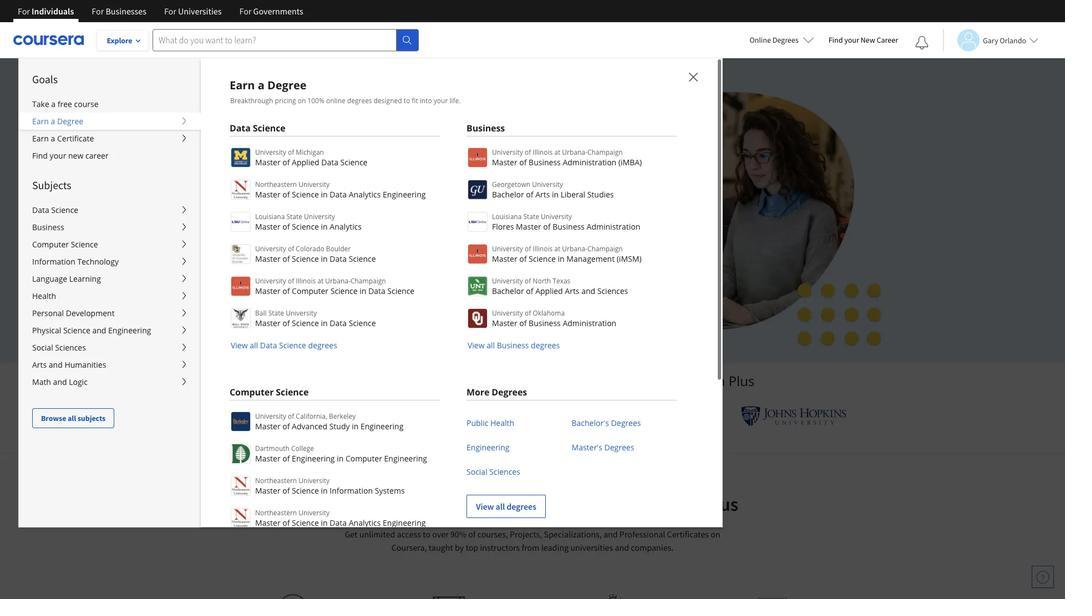 Task type: describe. For each thing, give the bounding box(es) containing it.
engineering link
[[467, 435, 509, 459]]

master's
[[572, 442, 602, 452]]

science inside university of illinois at urbana-champaign master of science in management (imsm)
[[529, 253, 556, 264]]

science down ball state university master of science in data science
[[279, 340, 306, 351]]

engineering up systems
[[384, 453, 427, 463]]

earn a degree group
[[18, 58, 1065, 599]]

orlando
[[1000, 35, 1026, 45]]

businesses
[[106, 6, 146, 17]]

science up louisiana state university master of science in analytics
[[292, 189, 319, 199]]

university inside louisiana state university flores master of business administration
[[541, 212, 572, 221]]

sas image
[[589, 407, 631, 425]]

social sciences inside view all degrees list
[[467, 466, 520, 477]]

engineering inside university of california, berkeley master of advanced study in engineering
[[361, 421, 403, 431]]

programs—all
[[404, 175, 485, 192]]

computer inside "dropdown button"
[[32, 239, 69, 250]]

arts and humanities
[[32, 359, 106, 370]]

science inside northeastern university master of science in information systems
[[292, 485, 319, 496]]

urbana- for administration
[[562, 147, 587, 156]]

degrees down university of oklahoma master of business administration
[[531, 340, 560, 351]]

science inside physical science and engineering popup button
[[63, 325, 90, 336]]

start 7-day free trial
[[229, 274, 309, 285]]

projects,
[[510, 529, 542, 540]]

computer science button
[[19, 236, 201, 253]]

courses, inside get unlimited access to over 90% of courses, projects, specializations, and professional certificates on coursera, taught by top instructors from leading universities and companies.
[[477, 529, 508, 540]]

new
[[861, 35, 875, 45]]

state inside ball state university master of science in data science
[[268, 308, 284, 317]]

bachelor inside university of north texas bachelor of applied arts and sciences
[[492, 285, 524, 296]]

science up guarantee
[[387, 285, 414, 296]]

studies
[[587, 189, 614, 199]]

science inside louisiana state university master of science in analytics
[[292, 221, 319, 232]]

information technology
[[32, 256, 119, 267]]

google image
[[428, 406, 488, 427]]

michigan
[[296, 147, 324, 156]]

master inside university of california, berkeley master of advanced study in engineering
[[255, 421, 280, 431]]

personal development button
[[19, 305, 201, 322]]

view for business
[[468, 340, 485, 351]]

university of colorado boulder logo image
[[231, 244, 251, 264]]

included
[[488, 175, 537, 192]]

invest
[[327, 492, 376, 516]]

at for business
[[554, 147, 560, 156]]

science inside computer science "dropdown button"
[[71, 239, 98, 250]]

pricing
[[275, 96, 296, 105]]

champaign for management
[[587, 244, 623, 253]]

degrees inside the "earn a degree breakthrough pricing on 100% online degrees designed to fit into your life."
[[347, 96, 372, 105]]

arts inside university of north texas bachelor of applied arts and sciences
[[565, 285, 579, 296]]

data up get
[[330, 517, 347, 528]]

of inside louisiana state university master of science in analytics
[[282, 221, 290, 232]]

berkeley
[[329, 411, 356, 420]]

in inside university of california, berkeley master of advanced study in engineering
[[352, 421, 359, 431]]

designed
[[374, 96, 402, 105]]

more degrees
[[467, 386, 527, 398]]

degree for earn a degree
[[57, 116, 83, 126]]

math
[[32, 377, 51, 387]]

and inside unlimited access to 7,000+ world-class courses, hands-on projects, and job-ready certificate programs—all included in your subscription
[[263, 175, 284, 192]]

ready
[[309, 175, 342, 192]]

in inside university of illinois at urbana-champaign master of computer science in data science
[[360, 285, 366, 296]]

1 horizontal spatial day
[[292, 300, 306, 311]]

applied inside university of michigan master of applied data science
[[292, 157, 319, 167]]

northeastern for 3rd northeastern university  logo from the bottom
[[255, 179, 297, 189]]

computer inside university of illinois at urbana-champaign master of computer science in data science
[[292, 285, 328, 296]]

engineering down 'college' on the bottom of the page
[[292, 453, 335, 463]]

to inside get unlimited access to over 90% of courses, projects, specializations, and professional certificates on coursera, taught by top instructors from leading universities and companies.
[[423, 529, 430, 540]]

master inside university of illinois at urbana-champaign master of science in management (imsm)
[[492, 253, 517, 264]]

find for find your new career
[[32, 150, 48, 161]]

university of oklahoma logo image
[[468, 308, 488, 328]]

0 vertical spatial plus
[[729, 372, 755, 390]]

online degrees button
[[741, 28, 823, 52]]

list for data science
[[230, 146, 440, 351]]

university of illinois at urbana-champaign image
[[219, 407, 305, 425]]

science down northeastern university master of science in information systems
[[292, 517, 319, 528]]

data up university of michigan logo
[[230, 122, 251, 134]]

from
[[522, 542, 539, 553]]

banner navigation
[[9, 0, 312, 22]]

computer inside dartmouth college master of engineering in computer engineering
[[346, 453, 382, 463]]

in inside university of colorado boulder master of science in data science
[[321, 253, 328, 264]]

What do you want to learn? text field
[[153, 29, 397, 51]]

arts and humanities button
[[19, 356, 201, 373]]

$399
[[221, 300, 239, 311]]

university of colorado boulder master of science in data science
[[255, 244, 376, 264]]

university inside louisiana state university master of science in analytics
[[304, 212, 335, 221]]

science up 'back'
[[330, 285, 358, 296]]

health inside public health link
[[490, 417, 514, 428]]

university inside university of illinois at urbana-champaign master of business administration (imba)
[[492, 147, 523, 156]]

earn a certificate button
[[19, 130, 201, 147]]

university inside university of colorado boulder master of science in data science
[[255, 244, 286, 253]]

degrees down ball state university master of science in data science
[[308, 340, 337, 351]]

certificate
[[57, 133, 94, 144]]

at for computer
[[317, 276, 324, 285]]

administration inside louisiana state university flores master of business administration
[[587, 221, 640, 232]]

social sciences button
[[19, 339, 201, 356]]

subscription
[[240, 195, 310, 211]]

for for businesses
[[92, 6, 104, 17]]

computer up university of illinois at urbana-champaign image
[[230, 386, 274, 398]]

1 northeastern university  logo image from the top
[[231, 180, 251, 200]]

earn a certificate
[[32, 133, 94, 144]]

earn a degree breakthrough pricing on 100% online degrees designed to fit into your life.
[[230, 77, 461, 105]]

ball
[[255, 308, 267, 317]]

business inside louisiana state university flores master of business administration
[[553, 221, 585, 232]]

your inside unlimited access to 7,000+ world-class courses, hands-on projects, and job-ready certificate programs—all included in your subscription
[[211, 195, 237, 211]]

career
[[85, 150, 109, 161]]

0 vertical spatial with
[[261, 300, 279, 311]]

and left logic
[[53, 377, 67, 387]]

and down professional
[[615, 542, 629, 553]]

projects,
[[211, 175, 259, 192]]

physical
[[32, 325, 61, 336]]

georgetown university logo image
[[468, 180, 488, 200]]

social sciences inside social sciences dropdown button
[[32, 342, 86, 353]]

2 horizontal spatial with
[[638, 372, 665, 390]]

study
[[329, 421, 350, 431]]

start 7-day free trial button
[[211, 266, 327, 293]]

2 northeastern university  logo image from the top
[[231, 476, 251, 496]]

university of illinois at urbana-champaign master of computer science in data science
[[255, 276, 414, 296]]

degrees for master's degrees
[[604, 442, 634, 452]]

master inside northeastern university master of science in information systems
[[255, 485, 280, 496]]

/month, cancel anytime
[[224, 249, 317, 259]]

louisiana state university logo image for business
[[468, 212, 488, 232]]

of inside georgetown university bachelor of arts in liberal studies
[[526, 189, 533, 199]]

louisiana for data science
[[255, 212, 285, 221]]

career
[[877, 35, 898, 45]]

arts inside dropdown button
[[32, 359, 47, 370]]

science up california, on the bottom left of page
[[276, 386, 309, 398]]

business inside popup button
[[32, 222, 64, 232]]

browse all subjects
[[41, 413, 105, 423]]

university inside ball state university master of science in data science
[[286, 308, 317, 317]]

in inside unlimited access to 7,000+ world-class courses, hands-on projects, and job-ready certificate programs—all included in your subscription
[[540, 175, 550, 192]]

university of north texas logo image
[[468, 276, 488, 296]]

master inside louisiana state university master of science in analytics
[[255, 221, 280, 232]]

back
[[337, 300, 356, 311]]

of inside louisiana state university flores master of business administration
[[543, 221, 551, 232]]

northeastern university master of science in data analytics engineering for third northeastern university  logo
[[255, 508, 426, 528]]

all for subjects
[[68, 413, 76, 423]]

university inside georgetown university bachelor of arts in liberal studies
[[532, 179, 563, 189]]

specializations,
[[544, 529, 602, 540]]

university inside university of illinois at urbana-champaign master of science in management (imsm)
[[492, 244, 523, 253]]

university of california, berkeley logo image
[[231, 412, 251, 432]]

data science inside popup button
[[32, 205, 78, 215]]

public health
[[467, 417, 514, 428]]

your inside explore menu element
[[50, 150, 66, 161]]

university of michigan master of applied data science
[[255, 147, 367, 167]]

coursera,
[[391, 542, 427, 553]]

breakthrough
[[230, 96, 273, 105]]

master inside university of illinois at urbana-champaign master of business administration (imba)
[[492, 157, 517, 167]]

master inside university of colorado boulder master of science in data science
[[255, 253, 280, 264]]

science inside university of michigan master of applied data science
[[340, 157, 367, 167]]

companies.
[[631, 542, 674, 553]]

view inside view all degrees link
[[476, 501, 494, 512]]

champaign for in
[[351, 276, 386, 285]]

subjects
[[78, 413, 105, 423]]

/month,
[[224, 249, 256, 259]]

professional
[[620, 529, 665, 540]]

data inside university of michigan master of applied data science
[[321, 157, 338, 167]]

take
[[32, 99, 49, 109]]

university inside university of north texas bachelor of applied arts and sciences
[[492, 276, 523, 285]]

duke university image
[[341, 406, 393, 424]]

a for earn a certificate
[[51, 133, 55, 144]]

sciences inside social sciences dropdown button
[[55, 342, 86, 353]]

master inside ball state university master of science in data science
[[255, 318, 280, 328]]

illinois for computer
[[296, 276, 316, 285]]

engineering up coursera,
[[383, 517, 426, 528]]

champaign for (imba)
[[587, 147, 623, 156]]

university inside university of california, berkeley master of advanced study in engineering
[[255, 411, 286, 420]]

browse all subjects button
[[32, 408, 114, 428]]

bachelor's
[[572, 417, 609, 428]]

list for computer science
[[230, 410, 440, 599]]

state for data science
[[286, 212, 302, 221]]

math and logic button
[[19, 373, 201, 391]]

applied inside university of north texas bachelor of applied arts and sciences
[[535, 285, 563, 296]]

university of illinois at urbana-champaign master of business administration (imba)
[[492, 147, 642, 167]]

0 horizontal spatial leading
[[417, 372, 462, 390]]

14-
[[281, 300, 292, 311]]

for for individuals
[[18, 6, 30, 17]]

college
[[291, 444, 314, 453]]

state for business
[[523, 212, 539, 221]]

free
[[58, 99, 72, 109]]

for for governments
[[239, 6, 252, 17]]

1 vertical spatial coursera
[[628, 492, 700, 516]]

view all data science degrees link
[[230, 340, 337, 351]]

for governments
[[239, 6, 303, 17]]

data down the ball
[[260, 340, 277, 351]]

and left professional
[[604, 529, 618, 540]]

computer science inside "dropdown button"
[[32, 239, 98, 250]]

access inside unlimited access to 7,000+ world-class courses, hands-on projects, and job-ready certificate programs—all included in your subscription
[[270, 156, 306, 172]]

university down university of michigan master of applied data science
[[299, 179, 330, 189]]

(imba)
[[618, 157, 642, 167]]

to inside the "earn a degree breakthrough pricing on 100% online degrees designed to fit into your life."
[[404, 96, 410, 105]]

earn a degree menu item
[[201, 58, 1065, 599]]

dartmouth
[[255, 444, 290, 453]]

of inside get unlimited access to over 90% of courses, projects, specializations, and professional certificates on coursera, taught by top instructors from leading universities and companies.
[[468, 529, 476, 540]]

math and logic
[[32, 377, 88, 387]]

engineering down class
[[383, 189, 426, 199]]

analytics for 3rd northeastern university  logo from the bottom
[[349, 189, 381, 199]]

fit
[[412, 96, 418, 105]]

physical science and engineering
[[32, 325, 151, 336]]

data inside university of illinois at urbana-champaign master of computer science in data science
[[368, 285, 385, 296]]

2 vertical spatial with
[[588, 492, 624, 516]]

money-
[[308, 300, 337, 311]]

university of illinois at urbana-champaign master of science in management (imsm)
[[492, 244, 642, 264]]

find your new career
[[32, 150, 109, 161]]

for businesses
[[92, 6, 146, 17]]

invest in your professional goals with coursera plus
[[327, 492, 738, 516]]

7,000+
[[325, 156, 362, 172]]

science down coursera plus "image"
[[253, 122, 285, 134]]



Task type: vqa. For each thing, say whether or not it's contained in the screenshot.


Task type: locate. For each thing, give the bounding box(es) containing it.
1 bachelor from the top
[[492, 189, 524, 199]]

state down georgetown university bachelor of arts in liberal studies
[[523, 212, 539, 221]]

analytics down world-
[[349, 189, 381, 199]]

university down trial
[[286, 308, 317, 317]]

subjects
[[32, 178, 71, 192]]

champaign up (imba)
[[587, 147, 623, 156]]

0 vertical spatial access
[[270, 156, 306, 172]]

computer science inside earn a degree menu item
[[230, 386, 309, 398]]

sciences down engineering link
[[489, 466, 520, 477]]

1 vertical spatial sciences
[[55, 342, 86, 353]]

view all degrees link
[[467, 495, 546, 518]]

1 horizontal spatial universities
[[570, 542, 613, 553]]

gary
[[983, 35, 998, 45]]

university right university of oklahoma logo
[[492, 308, 523, 317]]

1 vertical spatial find
[[32, 150, 48, 161]]

analytics up boulder
[[330, 221, 362, 232]]

with right companies
[[638, 372, 665, 390]]

1 horizontal spatial computer science
[[230, 386, 309, 398]]

view for data science
[[231, 340, 248, 351]]

data inside popup button
[[32, 205, 49, 215]]

computer up information technology
[[32, 239, 69, 250]]

language learning
[[32, 273, 101, 284]]

2 horizontal spatial sciences
[[597, 285, 628, 296]]

a inside the "earn a degree breakthrough pricing on 100% online degrees designed to fit into your life."
[[258, 77, 264, 92]]

degrees up the projects,
[[507, 501, 536, 512]]

2 vertical spatial urbana-
[[325, 276, 351, 285]]

dartmouth college logo image
[[231, 444, 251, 464]]

and left companies
[[540, 372, 564, 390]]

champaign inside university of illinois at urbana-champaign master of business administration (imba)
[[587, 147, 623, 156]]

in inside university of illinois at urbana-champaign master of science in management (imsm)
[[558, 253, 565, 264]]

university inside university of michigan master of applied data science
[[255, 147, 286, 156]]

1 northeastern university master of science in data analytics engineering from the top
[[255, 179, 426, 199]]

health inside health popup button
[[32, 291, 56, 301]]

2 vertical spatial northeastern university  logo image
[[231, 508, 251, 528]]

on up included
[[522, 156, 537, 172]]

2 vertical spatial analytics
[[349, 517, 381, 528]]

0 horizontal spatial on
[[298, 96, 306, 105]]

data down the 'subjects' on the top of page
[[32, 205, 49, 215]]

courses, inside unlimited access to 7,000+ world-class courses, hands-on projects, and job-ready certificate programs—all included in your subscription
[[432, 156, 480, 172]]

0 vertical spatial sciences
[[597, 285, 628, 296]]

health button
[[19, 287, 201, 305]]

urbana- inside university of illinois at urbana-champaign master of computer science in data science
[[325, 276, 351, 285]]

universities inside get unlimited access to over 90% of courses, projects, specializations, and professional certificates on coursera, taught by top instructors from leading universities and companies.
[[570, 542, 613, 553]]

north
[[533, 276, 551, 285]]

1 vertical spatial arts
[[565, 285, 579, 296]]

0 vertical spatial northeastern university  logo image
[[231, 180, 251, 200]]

business
[[467, 122, 505, 134], [529, 157, 561, 167], [553, 221, 585, 232], [32, 222, 64, 232], [529, 318, 561, 328], [497, 340, 529, 351]]

all for data
[[250, 340, 258, 351]]

analytics for third northeastern university  logo
[[349, 517, 381, 528]]

humanities
[[65, 359, 106, 370]]

earn
[[230, 77, 255, 92], [32, 116, 49, 126], [32, 133, 49, 144]]

2 vertical spatial arts
[[32, 359, 47, 370]]

free
[[273, 274, 290, 285]]

master inside louisiana state university flores master of business administration
[[516, 221, 541, 232]]

northeastern university master of science in data analytics engineering up get
[[255, 508, 426, 528]]

1 horizontal spatial access
[[397, 529, 421, 540]]

and up math and logic
[[49, 359, 63, 370]]

your inside the "earn a degree breakthrough pricing on 100% online degrees designed to fit into your life."
[[434, 96, 448, 105]]

1 horizontal spatial find
[[829, 35, 843, 45]]

1 horizontal spatial leading
[[541, 542, 569, 553]]

leading
[[417, 372, 462, 390], [541, 542, 569, 553]]

3 northeastern university  logo image from the top
[[231, 508, 251, 528]]

university inside university of oklahoma master of business administration
[[492, 308, 523, 317]]

university of illinois at urbana-champaign logo image
[[468, 148, 488, 168], [468, 244, 488, 264], [231, 276, 251, 296]]

science down colorado
[[292, 253, 319, 264]]

university right university of california, berkeley logo
[[255, 411, 286, 420]]

all inside list
[[496, 501, 505, 512]]

explore button
[[97, 31, 148, 50]]

0 vertical spatial social sciences
[[32, 342, 86, 353]]

2 vertical spatial champaign
[[351, 276, 386, 285]]

unlimited access to 7,000+ world-class courses, hands-on projects, and job-ready certificate programs—all included in your subscription
[[211, 156, 550, 211]]

all inside button
[[68, 413, 76, 423]]

engineering
[[383, 189, 426, 199], [108, 325, 151, 336], [361, 421, 403, 431], [467, 442, 509, 452], [292, 453, 335, 463], [384, 453, 427, 463], [383, 517, 426, 528]]

0 vertical spatial courses,
[[432, 156, 480, 172]]

at
[[554, 147, 560, 156], [554, 244, 560, 253], [317, 276, 324, 285]]

champaign inside university of illinois at urbana-champaign master of science in management (imsm)
[[587, 244, 623, 253]]

language
[[32, 273, 67, 284]]

1 vertical spatial administration
[[587, 221, 640, 232]]

1 vertical spatial computer science
[[230, 386, 309, 398]]

university of illinois at urbana-champaign logo image up georgetown university logo
[[468, 148, 488, 168]]

at inside university of illinois at urbana-champaign master of science in management (imsm)
[[554, 244, 560, 253]]

engineering inside view all degrees list
[[467, 442, 509, 452]]

health right public
[[490, 417, 514, 428]]

1 vertical spatial with
[[638, 372, 665, 390]]

urbana-
[[562, 147, 587, 156], [562, 244, 587, 253], [325, 276, 351, 285]]

1 horizontal spatial arts
[[535, 189, 550, 199]]

100%
[[308, 96, 324, 105]]

2 horizontal spatial state
[[523, 212, 539, 221]]

0 vertical spatial information
[[32, 256, 75, 267]]

list
[[230, 146, 440, 351], [467, 146, 677, 351], [230, 410, 440, 599]]

urbana- for in
[[562, 244, 587, 253]]

0 horizontal spatial degree
[[57, 116, 83, 126]]

analytics for louisiana state university logo for data science
[[330, 221, 362, 232]]

master inside dartmouth college master of engineering in computer engineering
[[255, 453, 280, 463]]

in inside louisiana state university master of science in analytics
[[321, 221, 328, 232]]

1 vertical spatial applied
[[535, 285, 563, 296]]

degrees for more degrees
[[492, 386, 527, 398]]

science down 'college' on the bottom of the page
[[292, 485, 319, 496]]

engineering right study
[[361, 421, 403, 431]]

companies
[[567, 372, 635, 390]]

2 louisiana state university logo image from the left
[[468, 212, 488, 232]]

goals
[[542, 492, 584, 516]]

0 vertical spatial degree
[[267, 77, 307, 92]]

0 vertical spatial data science
[[230, 122, 285, 134]]

science down guarantee
[[349, 318, 376, 328]]

trial
[[292, 274, 309, 285]]

university
[[255, 147, 286, 156], [492, 147, 523, 156], [299, 179, 330, 189], [532, 179, 563, 189], [304, 212, 335, 221], [541, 212, 572, 221], [255, 244, 286, 253], [492, 244, 523, 253], [255, 276, 286, 285], [492, 276, 523, 285], [286, 308, 317, 317], [492, 308, 523, 317], [255, 411, 286, 420], [299, 476, 330, 485], [299, 508, 330, 517]]

illinois for science
[[533, 244, 553, 253]]

0 vertical spatial northeastern
[[255, 179, 297, 189]]

on inside the "earn a degree breakthrough pricing on 100% online degrees designed to fit into your life."
[[298, 96, 306, 105]]

louisiana state university logo image for data science
[[231, 212, 251, 232]]

0 horizontal spatial with
[[261, 300, 279, 311]]

northeastern for second northeastern university  logo from the top of the earn a degree menu item
[[255, 476, 297, 485]]

1 horizontal spatial social
[[467, 466, 487, 477]]

take a free course
[[32, 99, 98, 109]]

2 horizontal spatial to
[[423, 529, 430, 540]]

on
[[298, 96, 306, 105], [522, 156, 537, 172], [711, 529, 720, 540]]

1 vertical spatial health
[[490, 417, 514, 428]]

3 northeastern from the top
[[255, 508, 297, 517]]

public
[[467, 417, 488, 428]]

show notifications image
[[915, 36, 929, 49]]

analytics inside louisiana state university master of science in analytics
[[330, 221, 362, 232]]

0 horizontal spatial social
[[32, 342, 53, 353]]

personal
[[32, 308, 64, 318]]

close image
[[686, 70, 701, 84]]

course
[[74, 99, 98, 109]]

arts up math
[[32, 359, 47, 370]]

johns hopkins university image
[[741, 406, 846, 427]]

courses,
[[432, 156, 480, 172], [477, 529, 508, 540]]

1 vertical spatial university of illinois at urbana-champaign logo image
[[468, 244, 488, 264]]

2 vertical spatial university of illinois at urbana-champaign logo image
[[231, 276, 251, 296]]

urbana- inside university of illinois at urbana-champaign master of science in management (imsm)
[[562, 244, 587, 253]]

louisiana state university logo image up /month,
[[231, 212, 251, 232]]

all for business
[[487, 340, 495, 351]]

master
[[255, 157, 280, 167], [492, 157, 517, 167], [255, 189, 280, 199], [255, 221, 280, 232], [516, 221, 541, 232], [255, 253, 280, 264], [492, 253, 517, 264], [255, 285, 280, 296], [255, 318, 280, 328], [492, 318, 517, 328], [255, 421, 280, 431], [255, 453, 280, 463], [255, 485, 280, 496], [255, 517, 280, 528]]

social sciences down engineering link
[[467, 466, 520, 477]]

urbana- for science
[[325, 276, 351, 285]]

1 louisiana from the left
[[255, 212, 285, 221]]

systems
[[375, 485, 405, 496]]

and inside university of north texas bachelor of applied arts and sciences
[[581, 285, 595, 296]]

leading down specializations,
[[541, 542, 569, 553]]

earn down the "earn a degree"
[[32, 133, 49, 144]]

university inside university of illinois at urbana-champaign master of computer science in data science
[[255, 276, 286, 285]]

degrees inside "link"
[[604, 442, 634, 452]]

1 vertical spatial plus
[[704, 492, 738, 516]]

flexible learning image
[[593, 594, 632, 599]]

0 horizontal spatial applied
[[292, 157, 319, 167]]

0 vertical spatial bachelor
[[492, 189, 524, 199]]

help center image
[[1036, 570, 1050, 584]]

7-
[[250, 274, 257, 285]]

coursera plus image
[[211, 104, 380, 121]]

view down social sciences link
[[476, 501, 494, 512]]

university of illinois at urbana-champaign logo image for master of computer science in data science
[[231, 276, 251, 296]]

1 horizontal spatial data science
[[230, 122, 285, 134]]

0 horizontal spatial social sciences
[[32, 342, 86, 353]]

online degrees
[[750, 35, 799, 45]]

list containing master of applied data science
[[230, 146, 440, 351]]

0 vertical spatial leading
[[417, 372, 462, 390]]

a for take a free course
[[51, 99, 56, 109]]

2 vertical spatial northeastern
[[255, 508, 297, 517]]

instructors
[[480, 542, 520, 553]]

bachelor's degrees link
[[572, 410, 641, 435]]

on inside get unlimited access to over 90% of courses, projects, specializations, and professional certificates on coursera, taught by top instructors from leading universities and companies.
[[711, 529, 720, 540]]

2 vertical spatial illinois
[[296, 276, 316, 285]]

1 vertical spatial earn
[[32, 116, 49, 126]]

science up north
[[529, 253, 556, 264]]

1 horizontal spatial louisiana
[[492, 212, 522, 221]]

0 horizontal spatial sciences
[[55, 342, 86, 353]]

science down the $399 /year with 14-day money-back guarantee on the bottom left of page
[[292, 318, 319, 328]]

at for science
[[554, 244, 560, 253]]

urbana- inside university of illinois at urbana-champaign master of business administration (imba)
[[562, 147, 587, 156]]

degrees inside popup button
[[773, 35, 799, 45]]

science up information technology
[[71, 239, 98, 250]]

in inside northeastern university master of science in information systems
[[321, 485, 328, 496]]

administration down studies
[[587, 221, 640, 232]]

administration inside university of oklahoma master of business administration
[[563, 318, 616, 328]]

earn down take
[[32, 116, 49, 126]]

2 vertical spatial to
[[423, 529, 430, 540]]

1 horizontal spatial state
[[286, 212, 302, 221]]

0 horizontal spatial find
[[32, 150, 48, 161]]

northeastern university  logo image
[[231, 180, 251, 200], [231, 476, 251, 496], [231, 508, 251, 528]]

view
[[231, 340, 248, 351], [468, 340, 485, 351], [476, 501, 494, 512]]

degrees for online degrees
[[773, 35, 799, 45]]

university of michigan logo image
[[231, 148, 251, 168]]

sciences down (imsm)
[[597, 285, 628, 296]]

goals
[[32, 72, 58, 86]]

1 vertical spatial access
[[397, 529, 421, 540]]

1 horizontal spatial sciences
[[489, 466, 520, 477]]

in inside ball state university master of science in data science
[[321, 318, 328, 328]]

and down management
[[581, 285, 595, 296]]

0 horizontal spatial access
[[270, 156, 306, 172]]

state down 'subscription'
[[286, 212, 302, 221]]

1 for from the left
[[18, 6, 30, 17]]

over
[[432, 529, 449, 540]]

data up guarantee
[[368, 285, 385, 296]]

start
[[229, 274, 248, 285]]

2 louisiana from the left
[[492, 212, 522, 221]]

data inside university of colorado boulder master of science in data science
[[330, 253, 347, 264]]

view down 'ball state university logo'
[[231, 340, 248, 351]]

1 vertical spatial illinois
[[533, 244, 553, 253]]

0 horizontal spatial louisiana state university logo image
[[231, 212, 251, 232]]

professional
[[439, 492, 538, 516]]

information inside dropdown button
[[32, 256, 75, 267]]

leading left the more
[[417, 372, 462, 390]]

on left 100%
[[298, 96, 306, 105]]

0 horizontal spatial data science
[[32, 205, 78, 215]]

1 horizontal spatial social sciences
[[467, 466, 520, 477]]

engineering down public health link
[[467, 442, 509, 452]]

ball state university logo image
[[231, 308, 251, 328]]

learning
[[69, 273, 101, 284]]

day left money-
[[292, 300, 306, 311]]

to up ready
[[310, 156, 321, 172]]

university right university of colorado boulder logo
[[255, 244, 286, 253]]

0 vertical spatial at
[[554, 147, 560, 156]]

administration inside university of illinois at urbana-champaign master of business administration (imba)
[[563, 157, 616, 167]]

computer science up university of illinois at urbana-champaign image
[[230, 386, 309, 398]]

data science down breakthrough
[[230, 122, 285, 134]]

browse
[[41, 413, 66, 423]]

0 vertical spatial arts
[[535, 189, 550, 199]]

georgetown university bachelor of arts in liberal studies
[[492, 179, 614, 199]]

0 vertical spatial illinois
[[533, 147, 553, 156]]

state right the ball
[[268, 308, 284, 317]]

anytime
[[284, 249, 317, 259]]

2 northeastern university master of science in data analytics engineering from the top
[[255, 508, 426, 528]]

2 vertical spatial sciences
[[489, 466, 520, 477]]

taught
[[429, 542, 453, 553]]

4 for from the left
[[239, 6, 252, 17]]

1 horizontal spatial louisiana state university logo image
[[468, 212, 488, 232]]

1 vertical spatial northeastern
[[255, 476, 297, 485]]

0 vertical spatial analytics
[[349, 189, 381, 199]]

university inside northeastern university master of science in information systems
[[299, 476, 330, 485]]

1 vertical spatial northeastern university master of science in data analytics engineering
[[255, 508, 426, 528]]

find for find your new career
[[829, 35, 843, 45]]

find inside explore menu element
[[32, 150, 48, 161]]

health
[[32, 291, 56, 301], [490, 417, 514, 428]]

0 vertical spatial health
[[32, 291, 56, 301]]

2 bachelor from the top
[[492, 285, 524, 296]]

on inside unlimited access to 7,000+ world-class courses, hands-on projects, and job-ready certificate programs—all included in your subscription
[[522, 156, 537, 172]]

all for degrees
[[496, 501, 505, 512]]

0 horizontal spatial louisiana
[[255, 212, 285, 221]]

data down 7,000+
[[330, 189, 347, 199]]

class
[[402, 156, 429, 172]]

2 vertical spatial on
[[711, 529, 720, 540]]

physical science and engineering button
[[19, 322, 201, 339]]

2 northeastern from the top
[[255, 476, 297, 485]]

all down social sciences link
[[496, 501, 505, 512]]

get unlimited access to over 90% of courses, projects, specializations, and professional certificates on coursera, taught by top instructors from leading universities and companies.
[[345, 529, 720, 553]]

and down development
[[92, 325, 106, 336]]

colorado
[[296, 244, 324, 253]]

illinois inside university of illinois at urbana-champaign master of science in management (imsm)
[[533, 244, 553, 253]]

0 vertical spatial on
[[298, 96, 306, 105]]

degrees for bachelor's degrees
[[611, 417, 641, 428]]

administration
[[563, 157, 616, 167], [587, 221, 640, 232], [563, 318, 616, 328]]

1 vertical spatial social sciences
[[467, 466, 520, 477]]

job-
[[288, 175, 309, 192]]

computer science up information technology
[[32, 239, 98, 250]]

sciences inside university of north texas bachelor of applied arts and sciences
[[597, 285, 628, 296]]

to left the over
[[423, 529, 430, 540]]

0 vertical spatial universities
[[466, 372, 537, 390]]

1 horizontal spatial on
[[522, 156, 537, 172]]

earn for earn a degree
[[32, 116, 49, 126]]

0 horizontal spatial information
[[32, 256, 75, 267]]

0 horizontal spatial arts
[[32, 359, 47, 370]]

1 vertical spatial data science
[[32, 205, 78, 215]]

a for earn a degree breakthrough pricing on 100% online degrees designed to fit into your life.
[[258, 77, 264, 92]]

advanced
[[292, 421, 327, 431]]

data inside ball state university master of science in data science
[[330, 318, 347, 328]]

state inside louisiana state university master of science in analytics
[[286, 212, 302, 221]]

1 vertical spatial analytics
[[330, 221, 362, 232]]

administration down oklahoma
[[563, 318, 616, 328]]

science down boulder
[[349, 253, 376, 264]]

illinois up georgetown university bachelor of arts in liberal studies
[[533, 147, 553, 156]]

2 horizontal spatial arts
[[565, 285, 579, 296]]

social down the physical
[[32, 342, 53, 353]]

0 vertical spatial coursera
[[668, 372, 725, 390]]

hands-
[[483, 156, 522, 172]]

plus
[[729, 372, 755, 390], [704, 492, 738, 516]]

at inside university of illinois at urbana-champaign master of computer science in data science
[[317, 276, 324, 285]]

university down 'college' on the bottom of the page
[[299, 476, 330, 485]]

degree up pricing
[[267, 77, 307, 92]]

certificates
[[667, 529, 709, 540]]

sciences inside social sciences link
[[489, 466, 520, 477]]

social
[[32, 342, 53, 353], [467, 466, 487, 477]]

applied down north
[[535, 285, 563, 296]]

louisiana for business
[[492, 212, 522, 221]]

sciences
[[597, 285, 628, 296], [55, 342, 86, 353], [489, 466, 520, 477]]

life.
[[450, 96, 461, 105]]

for for universities
[[164, 6, 176, 17]]

oklahoma
[[533, 308, 565, 317]]

texas
[[553, 276, 570, 285]]

in inside dartmouth college master of engineering in computer engineering
[[337, 453, 344, 463]]

a for earn a degree
[[51, 116, 55, 126]]

new
[[68, 150, 83, 161]]

list containing master of business administration (imba)
[[467, 146, 677, 351]]

liberal
[[561, 189, 585, 199]]

courses, up programs—all
[[432, 156, 480, 172]]

northeastern for third northeastern university  logo
[[255, 508, 297, 517]]

data science inside earn a degree menu item
[[230, 122, 285, 134]]

university of illinois at urbana-champaign logo image for master of science in management (imsm)
[[468, 244, 488, 264]]

social inside dropdown button
[[32, 342, 53, 353]]

northeastern inside northeastern university master of science in information systems
[[255, 476, 297, 485]]

0 vertical spatial day
[[257, 274, 271, 285]]

university of illinois at urbana-champaign logo image for master of business administration (imba)
[[468, 148, 488, 168]]

access
[[270, 156, 306, 172], [397, 529, 421, 540]]

social down engineering link
[[467, 466, 487, 477]]

computer
[[32, 239, 69, 250], [292, 285, 328, 296], [230, 386, 274, 398], [346, 453, 382, 463]]

a down the "earn a degree"
[[51, 133, 55, 144]]

view all business degrees link
[[467, 340, 560, 351]]

to left fit
[[404, 96, 410, 105]]

illinois inside university of illinois at urbana-champaign master of business administration (imba)
[[533, 147, 553, 156]]

engineering inside popup button
[[108, 325, 151, 336]]

universities down specializations,
[[570, 542, 613, 553]]

arts inside georgetown university bachelor of arts in liberal studies
[[535, 189, 550, 199]]

northeastern university master of science in data analytics engineering for 3rd northeastern university  logo from the bottom
[[255, 179, 426, 199]]

0 vertical spatial applied
[[292, 157, 319, 167]]

and inside popup button
[[92, 325, 106, 336]]

louisiana inside louisiana state university flores master of business administration
[[492, 212, 522, 221]]

into
[[420, 96, 432, 105]]

bachelor inside georgetown university bachelor of arts in liberal studies
[[492, 189, 524, 199]]

degrees
[[773, 35, 799, 45], [492, 386, 527, 398], [611, 417, 641, 428], [604, 442, 634, 452]]

0 horizontal spatial universities
[[466, 372, 537, 390]]

find your new career link
[[823, 33, 904, 47]]

illinois inside university of illinois at urbana-champaign master of computer science in data science
[[296, 276, 316, 285]]

0 vertical spatial urbana-
[[562, 147, 587, 156]]

view all degrees list
[[467, 410, 677, 518]]

degrees down bachelor's degrees
[[604, 442, 634, 452]]

university of illinois at urbana-champaign logo image up university of north texas logo
[[468, 244, 488, 264]]

1 vertical spatial northeastern university  logo image
[[231, 476, 251, 496]]

science up certificate
[[340, 157, 367, 167]]

all right browse
[[68, 413, 76, 423]]

0 horizontal spatial to
[[310, 156, 321, 172]]

data down 'back'
[[330, 318, 347, 328]]

(imsm)
[[617, 253, 642, 264]]

cancel
[[258, 249, 282, 259]]

at inside university of illinois at urbana-champaign master of business administration (imba)
[[554, 147, 560, 156]]

bachelor right university of north texas logo
[[492, 285, 524, 296]]

list for business
[[467, 146, 677, 351]]

learn anything image
[[278, 594, 308, 599]]

arts down the texas
[[565, 285, 579, 296]]

to inside unlimited access to 7,000+ world-class courses, hands-on projects, and job-ready certificate programs—all included in your subscription
[[310, 156, 321, 172]]

degrees right the online
[[347, 96, 372, 105]]

earn for earn a degree breakthrough pricing on 100% online degrees designed to fit into your life.
[[230, 77, 255, 92]]

1 vertical spatial degree
[[57, 116, 83, 126]]

data science button
[[19, 201, 201, 219]]

northeastern university master of science in data analytics engineering down 7,000+
[[255, 179, 426, 199]]

$399 /year with 14-day money-back guarantee
[[221, 300, 398, 311]]

master inside university of illinois at urbana-champaign master of computer science in data science
[[255, 285, 280, 296]]

1 northeastern from the top
[[255, 179, 297, 189]]

1 horizontal spatial health
[[490, 417, 514, 428]]

degree inside the "earn a degree breakthrough pricing on 100% online degrees designed to fit into your life."
[[267, 77, 307, 92]]

arts
[[535, 189, 550, 199], [565, 285, 579, 296], [32, 359, 47, 370]]

for individuals
[[18, 6, 74, 17]]

save money image
[[433, 596, 473, 599]]

louisiana state university logo image
[[231, 212, 251, 232], [468, 212, 488, 232]]

data up ready
[[321, 157, 338, 167]]

a left free
[[51, 99, 56, 109]]

guarantee
[[358, 300, 398, 311]]

master inside university of oklahoma master of business administration
[[492, 318, 517, 328]]

coursera image
[[13, 31, 84, 49]]

champaign up guarantee
[[351, 276, 386, 285]]

louisiana state university logo image left flores
[[468, 212, 488, 232]]

engineering down personal development dropdown button
[[108, 325, 151, 336]]

university down northeastern university master of science in information systems
[[299, 508, 330, 517]]

access inside get unlimited access to over 90% of courses, projects, specializations, and professional certificates on coursera, taught by top instructors from leading universities and companies.
[[397, 529, 421, 540]]

in inside georgetown university bachelor of arts in liberal studies
[[552, 189, 559, 199]]

0 vertical spatial find
[[829, 35, 843, 45]]

your
[[844, 35, 859, 45], [434, 96, 448, 105], [50, 150, 66, 161], [211, 195, 237, 211], [398, 492, 435, 516]]

degree for earn a degree breakthrough pricing on 100% online degrees designed to fit into your life.
[[267, 77, 307, 92]]

leading inside get unlimited access to over 90% of courses, projects, specializations, and professional certificates on coursera, taught by top instructors from leading universities and companies.
[[541, 542, 569, 553]]

more
[[467, 386, 489, 398]]

list containing master of advanced study in engineering
[[230, 410, 440, 599]]

state inside louisiana state university flores master of business administration
[[523, 212, 539, 221]]

university up liberal
[[532, 179, 563, 189]]

0 horizontal spatial state
[[268, 308, 284, 317]]

data science down the 'subjects' on the top of page
[[32, 205, 78, 215]]

earn for earn a certificate
[[32, 133, 49, 144]]

3 for from the left
[[164, 6, 176, 17]]

None search field
[[153, 29, 419, 51]]

find your new career link
[[19, 147, 201, 164]]

find left new
[[829, 35, 843, 45]]

explore menu element
[[19, 58, 201, 428]]

1 horizontal spatial to
[[404, 96, 410, 105]]

earn inside the "earn a degree breakthrough pricing on 100% online degrees designed to fit into your life."
[[230, 77, 255, 92]]

1 horizontal spatial with
[[588, 492, 624, 516]]

a up breakthrough
[[258, 77, 264, 92]]

of inside northeastern university master of science in information systems
[[282, 485, 290, 496]]

1 vertical spatial leading
[[541, 542, 569, 553]]

analytics up the unlimited
[[349, 517, 381, 528]]

master inside university of michigan master of applied data science
[[255, 157, 280, 167]]

business inside university of oklahoma master of business administration
[[529, 318, 561, 328]]

2 for from the left
[[92, 6, 104, 17]]

0 vertical spatial social
[[32, 342, 53, 353]]

northeastern university master of science in information systems
[[255, 476, 405, 496]]

champaign up management
[[587, 244, 623, 253]]

illinois for business
[[533, 147, 553, 156]]

university down georgetown university bachelor of arts in liberal studies
[[541, 212, 572, 221]]

day inside button
[[257, 274, 271, 285]]

earn a degree
[[32, 116, 83, 126]]

boulder
[[326, 244, 351, 253]]

bachelor
[[492, 189, 524, 199], [492, 285, 524, 296]]

urbana- up 'back'
[[325, 276, 351, 285]]

view all degrees
[[476, 501, 536, 512]]

social sciences up 'arts and humanities'
[[32, 342, 86, 353]]

1 louisiana state university logo image from the left
[[231, 212, 251, 232]]

2 vertical spatial earn
[[32, 133, 49, 144]]

information technology button
[[19, 253, 201, 270]]

with left 14-
[[261, 300, 279, 311]]



